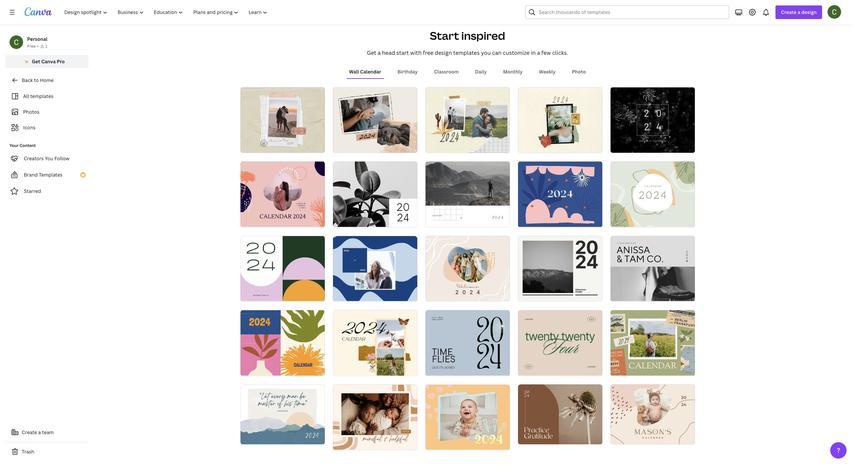 Task type: vqa. For each thing, say whether or not it's contained in the screenshot.
the birthday
yes



Task type: locate. For each thing, give the bounding box(es) containing it.
create
[[781, 9, 797, 15], [22, 429, 37, 435]]

pink green and yellow simple typographic business wall calendar image
[[240, 236, 325, 301]]

colorful watercolor scrapbook couple wall calendar image
[[333, 87, 417, 153]]

get
[[367, 49, 376, 56], [32, 58, 40, 65]]

start
[[430, 28, 459, 43]]

•
[[37, 43, 39, 49]]

1 for green and orange handmade organic photo wall calendar
[[615, 219, 617, 224]]

weekly button
[[536, 65, 558, 78]]

1 of 26 link
[[240, 87, 325, 153], [425, 87, 510, 153], [518, 87, 602, 153], [611, 87, 695, 153], [240, 161, 325, 227], [333, 161, 417, 227], [425, 161, 510, 227], [518, 161, 602, 227], [611, 161, 695, 227], [240, 236, 325, 302], [333, 236, 417, 302], [518, 236, 602, 302], [611, 236, 695, 302], [240, 310, 325, 376], [425, 310, 510, 376], [518, 310, 602, 376], [611, 310, 695, 376], [240, 384, 325, 444], [333, 384, 417, 450], [425, 384, 510, 450], [518, 384, 602, 444], [611, 384, 695, 444]]

design right free
[[435, 49, 452, 56]]

1 of 26 for pink orange and violet handmade organic woman wall calendar image
[[245, 219, 257, 224]]

design left christina overa image
[[802, 9, 817, 15]]

26 for brown orange peach and cream modern chic personal wall calendar image
[[530, 436, 535, 441]]

create a team button
[[5, 426, 88, 439]]

pink blue green handmade organic personal wall calendar image
[[240, 310, 325, 376]]

1 of 26
[[245, 145, 257, 150], [430, 145, 442, 150], [523, 145, 535, 150], [615, 145, 627, 150], [245, 219, 257, 224], [338, 219, 350, 224], [430, 219, 442, 224], [523, 219, 535, 224], [615, 219, 627, 224], [245, 293, 257, 298], [338, 293, 350, 298], [523, 293, 535, 298], [615, 293, 627, 298], [245, 368, 257, 373], [430, 368, 442, 373], [523, 368, 535, 373], [615, 368, 627, 373], [245, 436, 257, 441], [523, 436, 535, 441], [615, 436, 627, 441], [338, 442, 350, 447], [430, 442, 442, 447]]

1 of 26 for green and orange handmade organic photo wall calendar
[[615, 219, 627, 224]]

1 for colorful woman scrapbook travel wall calendar image on the top right of page
[[523, 145, 525, 150]]

1 for colorful pattern handmade organic woman wall calendar image
[[338, 293, 340, 298]]

of for the beige and brown polaroid scrapbook travel wall calendar image
[[248, 145, 252, 150]]

follow
[[54, 155, 69, 162]]

free
[[27, 43, 36, 49]]

26 for the beige and brown polaroid scrapbook travel wall calendar image
[[253, 145, 257, 150]]

photos link
[[10, 105, 84, 118]]

1 of 26 for greyscale leaves modern minimal woman wall calendar image
[[338, 219, 350, 224]]

free •
[[27, 43, 39, 49]]

1 of 26 for beige green simple typographic personal wall calendar image
[[523, 368, 535, 373]]

creators
[[24, 155, 44, 162]]

wall calendar
[[349, 68, 381, 75]]

birthday
[[398, 68, 418, 75]]

0 horizontal spatial design
[[435, 49, 452, 56]]

of for green and orange handmade organic photo wall calendar
[[618, 219, 622, 224]]

1 horizontal spatial create
[[781, 9, 797, 15]]

beige green simple typographic personal wall calendar image
[[518, 310, 602, 376]]

26 for "colorful doodle cute & friendly baby wall calendar" image
[[438, 442, 442, 447]]

1 vertical spatial templates
[[30, 93, 53, 99]]

starred
[[24, 188, 41, 194]]

of for pink blue green handmade organic personal wall calendar "image"
[[248, 368, 252, 373]]

26 for blue grey green and purple simple typographic business wall calendar image
[[438, 368, 442, 373]]

a
[[798, 9, 800, 15], [378, 49, 381, 56], [537, 49, 540, 56], [38, 429, 41, 435]]

get left canva
[[32, 58, 40, 65]]

of for greyscale leaves modern minimal woman wall calendar image
[[341, 219, 344, 224]]

back to home
[[22, 77, 54, 83]]

start
[[396, 49, 409, 56]]

wall calendar button
[[346, 65, 384, 78]]

brand templates
[[24, 171, 63, 178]]

create inside dropdown button
[[781, 9, 797, 15]]

brand
[[24, 171, 38, 178]]

26 for olive green beige scrapbook personal wall calendar image
[[623, 368, 627, 373]]

black and white underwater modern minimal quote wall calendar image
[[611, 87, 695, 153]]

cream brown and pink organic illustration personal wall calendar image
[[611, 384, 695, 444], [333, 385, 417, 450]]

1 for pink green and yellow simple typographic business wall calendar image at the left
[[245, 293, 247, 298]]

pink orange and green handmade organic friends wall calendar image
[[425, 236, 510, 301]]

icons link
[[10, 121, 84, 134]]

of for black and white underwater modern minimal quote wall calendar image at the top right of page
[[618, 145, 622, 150]]

1 for pink orange and violet handmade organic woman wall calendar image
[[245, 219, 247, 224]]

icons
[[23, 124, 35, 131]]

photo button
[[569, 65, 589, 78]]

0 vertical spatial design
[[802, 9, 817, 15]]

monthly button
[[501, 65, 525, 78]]

26 for beige green simple typographic personal wall calendar image
[[530, 368, 535, 373]]

a inside dropdown button
[[798, 9, 800, 15]]

birthday button
[[395, 65, 421, 78]]

you
[[45, 155, 53, 162]]

None search field
[[525, 5, 730, 19]]

0 vertical spatial get
[[367, 49, 376, 56]]

create for create a team
[[22, 429, 37, 435]]

0 horizontal spatial templates
[[30, 93, 53, 99]]

get left head
[[367, 49, 376, 56]]

content
[[20, 143, 36, 148]]

to
[[34, 77, 39, 83]]

white and grey nature photo modern minimal wall calendar image
[[425, 162, 510, 227]]

daily
[[475, 68, 487, 75]]

1 for pink blue green handmade organic personal wall calendar "image"
[[245, 368, 247, 373]]

1 for greyscale leaves modern minimal woman wall calendar image
[[338, 219, 340, 224]]

wall
[[349, 68, 359, 75]]

all templates link
[[10, 90, 84, 103]]

a inside "button"
[[38, 429, 41, 435]]

black white and grey simple typographic business wall calendar image
[[611, 236, 695, 301]]

1 for olive green beige scrapbook personal wall calendar image
[[615, 368, 617, 373]]

1 for blue grey green and purple simple typographic business wall calendar image
[[430, 368, 432, 373]]

of for colorful pattern handmade organic woman wall calendar image
[[341, 293, 344, 298]]

1 vertical spatial create
[[22, 429, 37, 435]]

of
[[248, 145, 252, 150], [433, 145, 437, 150], [526, 145, 529, 150], [618, 145, 622, 150], [248, 219, 252, 224], [341, 219, 344, 224], [433, 219, 437, 224], [526, 219, 529, 224], [618, 219, 622, 224], [248, 293, 252, 298], [341, 293, 344, 298], [526, 293, 529, 298], [618, 293, 622, 298], [248, 368, 252, 373], [433, 368, 437, 373], [526, 368, 529, 373], [618, 368, 622, 373], [248, 436, 252, 441], [526, 436, 529, 441], [618, 436, 622, 441], [341, 442, 344, 447], [433, 442, 437, 447]]

photos
[[23, 109, 39, 115]]

1 for cream blue and orange organic illustration personal wall calendar image at the left of page
[[245, 436, 247, 441]]

brand templates link
[[5, 168, 88, 182]]

templates down start inspired
[[453, 49, 480, 56]]

greyscale leaves modern minimal woman wall calendar image
[[333, 162, 417, 227]]

start inspired
[[430, 28, 505, 43]]

0 vertical spatial templates
[[453, 49, 480, 56]]

1 for brown orange peach and cream modern chic personal wall calendar image
[[523, 436, 525, 441]]

1 of 26 for black white and grey simple typographic business wall calendar image
[[615, 293, 627, 298]]

weekly
[[539, 68, 556, 75]]

1 horizontal spatial templates
[[453, 49, 480, 56]]

1 horizontal spatial design
[[802, 9, 817, 15]]

design
[[802, 9, 817, 15], [435, 49, 452, 56]]

trash
[[22, 448, 34, 455]]

of for cream blue and orange organic illustration personal wall calendar image at the left of page
[[248, 436, 252, 441]]

26 for black and white underwater modern minimal quote wall calendar image at the top right of page
[[623, 145, 627, 150]]

olive green beige scrapbook personal wall calendar image
[[611, 310, 695, 376]]

classroom
[[434, 68, 459, 75]]

creators you follow link
[[5, 152, 88, 165]]

of for the cream and black simple typographic business wall calendar image
[[526, 293, 529, 298]]

1 of 26 for colorful pattern handmade organic woman wall calendar image
[[338, 293, 350, 298]]

26 for blue orange and pink handmade organic women wall calendar image
[[530, 219, 535, 224]]

create a team
[[22, 429, 54, 435]]

0 vertical spatial create
[[781, 9, 797, 15]]

your content
[[10, 143, 36, 148]]

1 horizontal spatial cream brown and pink organic illustration personal wall calendar image
[[611, 384, 695, 444]]

of for beige green simple typographic personal wall calendar image
[[526, 368, 529, 373]]

create a design button
[[776, 5, 822, 19]]

green and orange handmade organic photo wall calendar image
[[611, 162, 695, 227]]

top level navigation element
[[60, 5, 273, 19]]

templates right all
[[30, 93, 53, 99]]

0 horizontal spatial create
[[22, 429, 37, 435]]

of for cream brown and pink organic illustration personal wall calendar image related to beige green pastel pink scrapbook personal wall calendar 'image'
[[341, 442, 344, 447]]

you
[[481, 49, 491, 56]]

classroom button
[[431, 65, 461, 78]]

colorful woman scrapbook travel wall calendar image
[[518, 87, 602, 153]]

can
[[492, 49, 502, 56]]

a for team
[[38, 429, 41, 435]]

templates
[[453, 49, 480, 56], [30, 93, 53, 99]]

1 of 26 for the beige and brown polaroid scrapbook travel wall calendar image
[[245, 145, 257, 150]]

cream blue and orange organic illustration personal wall calendar image
[[240, 384, 325, 444]]

all templates
[[23, 93, 53, 99]]

daily button
[[472, 65, 490, 78]]

1 vertical spatial design
[[435, 49, 452, 56]]

head
[[382, 49, 395, 56]]

create inside "button"
[[22, 429, 37, 435]]

pink orange and violet handmade organic woman wall calendar image
[[240, 162, 325, 227]]

starred link
[[5, 184, 88, 198]]

1 horizontal spatial get
[[367, 49, 376, 56]]

beige green pastel pink scrapbook personal wall calendar image
[[333, 310, 417, 376]]

inspired
[[461, 28, 505, 43]]

of for blue orange and pink handmade organic women wall calendar image
[[526, 219, 529, 224]]

1 vertical spatial get
[[32, 58, 40, 65]]

1
[[45, 43, 47, 49], [245, 145, 247, 150], [430, 145, 432, 150], [523, 145, 525, 150], [615, 145, 617, 150], [245, 219, 247, 224], [338, 219, 340, 224], [430, 219, 432, 224], [523, 219, 525, 224], [615, 219, 617, 224], [245, 293, 247, 298], [338, 293, 340, 298], [523, 293, 525, 298], [615, 293, 617, 298], [245, 368, 247, 373], [430, 368, 432, 373], [523, 368, 525, 373], [615, 368, 617, 373], [245, 436, 247, 441], [523, 436, 525, 441], [615, 436, 617, 441], [338, 442, 340, 447], [430, 442, 432, 447]]

26 for beige scrapbook couple wall calendar image
[[438, 145, 442, 150]]

26 for colorful pattern handmade organic woman wall calendar image
[[345, 293, 350, 298]]

1 cream brown and pink organic illustration personal wall calendar image from the left
[[611, 384, 695, 444]]

26
[[253, 145, 257, 150], [438, 145, 442, 150], [530, 145, 535, 150], [623, 145, 627, 150], [253, 219, 257, 224], [345, 219, 350, 224], [438, 219, 442, 224], [530, 219, 535, 224], [623, 219, 627, 224], [253, 293, 257, 298], [345, 293, 350, 298], [530, 293, 535, 298], [623, 293, 627, 298], [253, 368, 257, 373], [438, 368, 442, 373], [530, 368, 535, 373], [623, 368, 627, 373], [253, 436, 257, 441], [530, 436, 535, 441], [623, 436, 627, 441], [345, 442, 350, 447], [438, 442, 442, 447]]

0 horizontal spatial cream brown and pink organic illustration personal wall calendar image
[[333, 385, 417, 450]]

1 of 26 for brown orange peach and cream modern chic personal wall calendar image
[[523, 436, 535, 441]]

2 cream brown and pink organic illustration personal wall calendar image from the left
[[333, 385, 417, 450]]

0 horizontal spatial get
[[32, 58, 40, 65]]

create for create a design
[[781, 9, 797, 15]]

get inside button
[[32, 58, 40, 65]]

1 of 26 for white and grey nature photo modern minimal wall calendar
[[430, 219, 442, 224]]



Task type: describe. For each thing, give the bounding box(es) containing it.
1 for blue orange and pink handmade organic women wall calendar image
[[523, 219, 525, 224]]

of for blue grey green and purple simple typographic business wall calendar image
[[433, 368, 437, 373]]

1 for the cream and black simple typographic business wall calendar image
[[523, 293, 525, 298]]

26 for pink blue green handmade organic personal wall calendar "image"
[[253, 368, 257, 373]]

1 for white and grey nature photo modern minimal wall calendar
[[430, 219, 432, 224]]

blue orange and pink handmade organic women wall calendar image
[[518, 162, 602, 227]]

your
[[10, 143, 19, 148]]

few
[[542, 49, 551, 56]]

home
[[40, 77, 54, 83]]

create a design
[[781, 9, 817, 15]]

1 of 26 for pink blue green handmade organic personal wall calendar "image"
[[245, 368, 257, 373]]

monthly
[[503, 68, 523, 75]]

all
[[23, 93, 29, 99]]

team
[[42, 429, 54, 435]]

1 of 26 for colorful woman scrapbook travel wall calendar image on the top right of page
[[523, 145, 535, 150]]

1 for black white and grey simple typographic business wall calendar image
[[615, 293, 617, 298]]

of for olive green beige scrapbook personal wall calendar image
[[618, 368, 622, 373]]

1 of 26 for olive green beige scrapbook personal wall calendar image
[[615, 368, 627, 373]]

1 for the beige and brown polaroid scrapbook travel wall calendar image
[[245, 145, 247, 150]]

photo
[[572, 68, 586, 75]]

a for design
[[798, 9, 800, 15]]

of for white and grey nature photo modern minimal wall calendar
[[433, 219, 437, 224]]

get for get canva pro
[[32, 58, 40, 65]]

a for head
[[378, 49, 381, 56]]

calendar
[[360, 68, 381, 75]]

1 of 26 for cream blue and orange organic illustration personal wall calendar image at the left of page
[[245, 436, 257, 441]]

of for pink green and yellow simple typographic business wall calendar image at the left
[[248, 293, 252, 298]]

26 for black white and grey simple typographic business wall calendar image
[[623, 293, 627, 298]]

26 for white and grey nature photo modern minimal wall calendar
[[438, 219, 442, 224]]

free
[[423, 49, 433, 56]]

of for brown orange peach and cream modern chic personal wall calendar image
[[526, 436, 529, 441]]

of for "colorful doodle cute & friendly baby wall calendar" image
[[433, 442, 437, 447]]

creators you follow
[[24, 155, 69, 162]]

beige scrapbook couple wall calendar image
[[425, 87, 510, 153]]

Search search field
[[539, 6, 725, 19]]

beige and brown polaroid scrapbook travel wall calendar image
[[240, 87, 325, 153]]

with
[[410, 49, 422, 56]]

get canva pro
[[32, 58, 65, 65]]

cream and black simple typographic business wall calendar image
[[518, 236, 602, 301]]

26 for cream blue and orange organic illustration personal wall calendar image at the left of page
[[253, 436, 257, 441]]

blue grey green and purple simple typographic business wall calendar image
[[425, 310, 510, 376]]

1 for beige green simple typographic personal wall calendar image
[[523, 368, 525, 373]]

colorful pattern handmade organic woman wall calendar image
[[333, 236, 417, 301]]

colorful doodle cute & friendly baby wall calendar image
[[425, 385, 510, 450]]

trash link
[[5, 445, 88, 459]]

of for beige scrapbook couple wall calendar image
[[433, 145, 437, 150]]

get a head start with free design templates you can customize in a few clicks.
[[367, 49, 568, 56]]

get canva pro button
[[5, 55, 88, 68]]

cream brown and pink organic illustration personal wall calendar image for beige green pastel pink scrapbook personal wall calendar 'image'
[[333, 385, 417, 450]]

brown orange peach and cream modern chic personal wall calendar image
[[518, 384, 602, 444]]

in
[[531, 49, 536, 56]]

of for black white and grey simple typographic business wall calendar image
[[618, 293, 622, 298]]

cream brown and pink organic illustration personal wall calendar image for olive green beige scrapbook personal wall calendar image
[[611, 384, 695, 444]]

back
[[22, 77, 33, 83]]

26 for pink green and yellow simple typographic business wall calendar image at the left
[[253, 293, 257, 298]]

personal
[[27, 36, 47, 42]]

1 of 26 for the cream and black simple typographic business wall calendar image
[[523, 293, 535, 298]]

1 of 26 for blue grey green and purple simple typographic business wall calendar image
[[430, 368, 442, 373]]

26 for the cream and black simple typographic business wall calendar image
[[530, 293, 535, 298]]

clicks.
[[552, 49, 568, 56]]

back to home link
[[5, 73, 88, 87]]

templates
[[39, 171, 63, 178]]

26 for pink orange and violet handmade organic woman wall calendar image
[[253, 219, 257, 224]]

1 for black and white underwater modern minimal quote wall calendar image at the top right of page
[[615, 145, 617, 150]]

1 of 26 for "colorful doodle cute & friendly baby wall calendar" image
[[430, 442, 442, 447]]

1 of 26 for pink green and yellow simple typographic business wall calendar image at the left
[[245, 293, 257, 298]]

get for get a head start with free design templates you can customize in a few clicks.
[[367, 49, 376, 56]]

1 for beige scrapbook couple wall calendar image
[[430, 145, 432, 150]]

1 of 26 for beige scrapbook couple wall calendar image
[[430, 145, 442, 150]]

of for colorful woman scrapbook travel wall calendar image on the top right of page
[[526, 145, 529, 150]]

1 for "colorful doodle cute & friendly baby wall calendar" image
[[430, 442, 432, 447]]

pro
[[57, 58, 65, 65]]

26 for colorful woman scrapbook travel wall calendar image on the top right of page
[[530, 145, 535, 150]]

design inside the create a design dropdown button
[[802, 9, 817, 15]]

canva
[[41, 58, 56, 65]]

26 for greyscale leaves modern minimal woman wall calendar image
[[345, 219, 350, 224]]

customize
[[503, 49, 530, 56]]

1 of 26 for black and white underwater modern minimal quote wall calendar image at the top right of page
[[615, 145, 627, 150]]

of for pink orange and violet handmade organic woman wall calendar image
[[248, 219, 252, 224]]

1 of 26 for blue orange and pink handmade organic women wall calendar image
[[523, 219, 535, 224]]

of for cream brown and pink organic illustration personal wall calendar image corresponding to olive green beige scrapbook personal wall calendar image
[[618, 436, 622, 441]]

26 for green and orange handmade organic photo wall calendar
[[623, 219, 627, 224]]

christina overa image
[[828, 5, 841, 19]]



